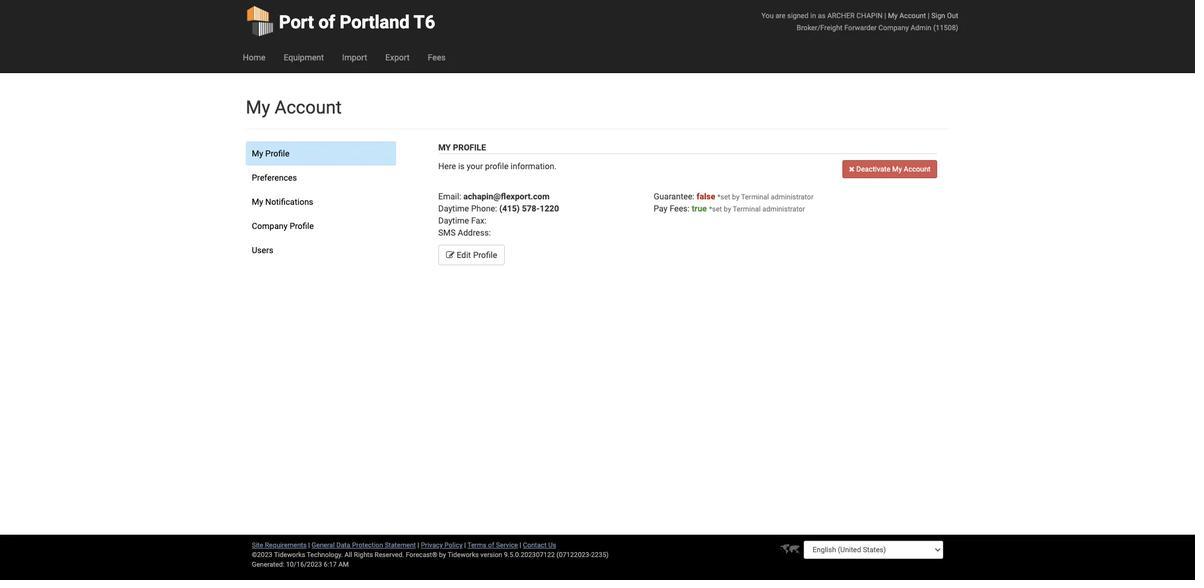 Task type: describe. For each thing, give the bounding box(es) containing it.
my profile for here is your profile information.
[[439, 143, 486, 152]]

address:
[[458, 228, 491, 237]]

here is your profile information.
[[439, 161, 557, 171]]

equipment button
[[275, 42, 333, 73]]

| left general
[[308, 541, 310, 549]]

archer
[[828, 11, 855, 20]]

fees
[[428, 53, 446, 62]]

email: achapin@flexport.com daytime phone: (415) 578-1220 daytime fax: sms address:
[[439, 192, 559, 237]]

technology.
[[307, 551, 343, 559]]

of inside site requirements | general data protection statement | privacy policy | terms of service | contact us ©2023 tideworks technology. all rights reserved. forecast® by tideworks version 9.5.0.202307122 (07122023-2235) generated: 10/16/2023 6:17 am
[[488, 541, 495, 549]]

fees:
[[670, 204, 690, 213]]

profile up your
[[453, 143, 486, 152]]

my down home
[[246, 97, 270, 118]]

| up the 9.5.0.202307122
[[520, 541, 522, 549]]

| right 'chapin'
[[885, 11, 887, 20]]

1220
[[540, 204, 559, 213]]

my account link
[[888, 11, 927, 20]]

us
[[549, 541, 556, 549]]

broker/freight
[[797, 24, 843, 32]]

phone:
[[471, 204, 497, 213]]

sign out link
[[932, 11, 959, 20]]

port of portland t6
[[279, 11, 435, 33]]

in
[[811, 11, 817, 20]]

terms of service link
[[468, 541, 518, 549]]

achapin@flexport.com
[[464, 192, 550, 201]]

pay
[[654, 204, 668, 213]]

home button
[[234, 42, 275, 73]]

my inside button
[[893, 165, 902, 173]]

578-
[[522, 204, 540, 213]]

t6
[[414, 11, 435, 33]]

my account
[[246, 97, 342, 118]]

terms
[[468, 541, 487, 549]]

company inside you are signed in as archer chapin | my account | sign out broker/freight forwarder company admin (11508)
[[879, 24, 909, 32]]

false
[[697, 192, 716, 201]]

edit profile button
[[439, 245, 505, 265]]

statement
[[385, 541, 416, 549]]

6:17
[[324, 561, 337, 569]]

export button
[[376, 42, 419, 73]]

general data protection statement link
[[312, 541, 416, 549]]

my down preferences
[[252, 197, 263, 207]]

9.5.0.202307122
[[504, 551, 555, 559]]

your
[[467, 161, 483, 171]]

site
[[252, 541, 263, 549]]

notifications
[[265, 197, 313, 207]]

account inside button
[[904, 165, 931, 173]]

2 daytime from the top
[[439, 216, 469, 225]]

| up tideworks at the bottom of page
[[464, 541, 466, 549]]

1 vertical spatial terminal
[[733, 205, 761, 213]]

fees button
[[419, 42, 455, 73]]

privacy
[[421, 541, 443, 549]]

home
[[243, 53, 266, 62]]

contact us link
[[523, 541, 556, 549]]

©2023 tideworks
[[252, 551, 305, 559]]

edit
[[457, 250, 471, 260]]

port of portland t6 link
[[246, 0, 435, 42]]

my notifications
[[252, 197, 313, 207]]

users
[[252, 245, 274, 255]]

1 horizontal spatial by
[[724, 205, 732, 213]]

signed
[[788, 11, 809, 20]]

profile down notifications
[[290, 221, 314, 231]]

as
[[818, 11, 826, 20]]

sms
[[439, 228, 456, 237]]

(11508)
[[934, 24, 959, 32]]

portland
[[340, 11, 410, 33]]

equipment
[[284, 53, 324, 62]]

profile inside "button"
[[473, 250, 497, 260]]

email:
[[439, 192, 461, 201]]

1 vertical spatial account
[[275, 97, 342, 118]]

requirements
[[265, 541, 307, 549]]



Task type: locate. For each thing, give the bounding box(es) containing it.
0 horizontal spatial by
[[439, 551, 446, 559]]

is
[[458, 161, 465, 171]]

my right 'chapin'
[[888, 11, 898, 20]]

out
[[948, 11, 959, 20]]

all
[[345, 551, 352, 559]]

by right false
[[733, 193, 740, 201]]

guarantee:
[[654, 192, 695, 201]]

1 horizontal spatial my profile
[[439, 143, 486, 152]]

by right true
[[724, 205, 732, 213]]

account down the equipment
[[275, 97, 342, 118]]

my
[[888, 11, 898, 20], [246, 97, 270, 118], [439, 143, 451, 152], [252, 149, 263, 158], [893, 165, 902, 173], [252, 197, 263, 207]]

you
[[762, 11, 774, 20]]

admin
[[911, 24, 932, 32]]

export
[[385, 53, 410, 62]]

tideworks
[[448, 551, 479, 559]]

of right port on the top
[[319, 11, 335, 33]]

true
[[692, 204, 707, 213]]

here
[[439, 161, 456, 171]]

daytime up sms at top left
[[439, 216, 469, 225]]

edit profile
[[455, 250, 497, 260]]

forwarder
[[845, 24, 877, 32]]

company up users
[[252, 221, 288, 231]]

fax:
[[471, 216, 487, 225]]

company profile
[[252, 221, 314, 231]]

1 vertical spatial of
[[488, 541, 495, 549]]

my profile up preferences
[[252, 149, 290, 158]]

you are signed in as archer chapin | my account | sign out broker/freight forwarder company admin (11508)
[[762, 11, 959, 32]]

pencil square o image
[[446, 251, 455, 259]]

my profile for preferences
[[252, 149, 290, 158]]

account right deactivate
[[904, 165, 931, 173]]

0 vertical spatial company
[[879, 24, 909, 32]]

contact
[[523, 541, 547, 549]]

by
[[733, 193, 740, 201], [724, 205, 732, 213], [439, 551, 446, 559]]

*set down false
[[709, 205, 722, 213]]

version
[[481, 551, 503, 559]]

am
[[339, 561, 349, 569]]

account inside you are signed in as archer chapin | my account | sign out broker/freight forwarder company admin (11508)
[[900, 11, 927, 20]]

general
[[312, 541, 335, 549]]

guarantee: false *set by terminal administrator pay fees: true *set by terminal administrator
[[654, 192, 814, 213]]

terminal right true
[[733, 205, 761, 213]]

1 horizontal spatial of
[[488, 541, 495, 549]]

1 vertical spatial company
[[252, 221, 288, 231]]

by inside site requirements | general data protection statement | privacy policy | terms of service | contact us ©2023 tideworks technology. all rights reserved. forecast® by tideworks version 9.5.0.202307122 (07122023-2235) generated: 10/16/2023 6:17 am
[[439, 551, 446, 559]]

10/16/2023
[[286, 561, 322, 569]]

site requirements link
[[252, 541, 307, 549]]

(415)
[[500, 204, 520, 213]]

my up preferences
[[252, 149, 263, 158]]

0 vertical spatial administrator
[[771, 193, 814, 201]]

administrator
[[771, 193, 814, 201], [763, 205, 806, 213]]

daytime
[[439, 204, 469, 213], [439, 216, 469, 225]]

(07122023-
[[557, 551, 591, 559]]

sign
[[932, 11, 946, 20]]

generated:
[[252, 561, 285, 569]]

terminal
[[742, 193, 769, 201], [733, 205, 761, 213]]

my inside you are signed in as archer chapin | my account | sign out broker/freight forwarder company admin (11508)
[[888, 11, 898, 20]]

| left sign
[[928, 11, 930, 20]]

2 horizontal spatial by
[[733, 193, 740, 201]]

my up here
[[439, 143, 451, 152]]

policy
[[445, 541, 463, 549]]

profile right edit
[[473, 250, 497, 260]]

0 horizontal spatial my profile
[[252, 149, 290, 158]]

daytime down "email:"
[[439, 204, 469, 213]]

0 vertical spatial account
[[900, 11, 927, 20]]

*set
[[718, 193, 731, 201], [709, 205, 722, 213]]

2 vertical spatial account
[[904, 165, 931, 173]]

0 vertical spatial by
[[733, 193, 740, 201]]

my profile
[[439, 143, 486, 152], [252, 149, 290, 158]]

0 vertical spatial of
[[319, 11, 335, 33]]

are
[[776, 11, 786, 20]]

| up the forecast®
[[418, 541, 419, 549]]

*set right false
[[718, 193, 731, 201]]

terminal right false
[[742, 193, 769, 201]]

1 horizontal spatial company
[[879, 24, 909, 32]]

0 horizontal spatial company
[[252, 221, 288, 231]]

profile up preferences
[[265, 149, 290, 158]]

chapin
[[857, 11, 883, 20]]

privacy policy link
[[421, 541, 463, 549]]

protection
[[352, 541, 383, 549]]

reserved.
[[375, 551, 404, 559]]

2 vertical spatial by
[[439, 551, 446, 559]]

forecast®
[[406, 551, 438, 559]]

times image
[[849, 166, 855, 173]]

deactivate my account button
[[843, 160, 938, 178]]

site requirements | general data protection statement | privacy policy | terms of service | contact us ©2023 tideworks technology. all rights reserved. forecast® by tideworks version 9.5.0.202307122 (07122023-2235) generated: 10/16/2023 6:17 am
[[252, 541, 609, 569]]

service
[[496, 541, 518, 549]]

profile
[[453, 143, 486, 152], [265, 149, 290, 158], [290, 221, 314, 231], [473, 250, 497, 260]]

import button
[[333, 42, 376, 73]]

0 vertical spatial terminal
[[742, 193, 769, 201]]

company
[[879, 24, 909, 32], [252, 221, 288, 231]]

data
[[336, 541, 351, 549]]

1 vertical spatial administrator
[[763, 205, 806, 213]]

of up "version"
[[488, 541, 495, 549]]

profile
[[485, 161, 509, 171]]

0 vertical spatial *set
[[718, 193, 731, 201]]

preferences
[[252, 173, 297, 182]]

rights
[[354, 551, 373, 559]]

1 vertical spatial by
[[724, 205, 732, 213]]

of
[[319, 11, 335, 33], [488, 541, 495, 549]]

|
[[885, 11, 887, 20], [928, 11, 930, 20], [308, 541, 310, 549], [418, 541, 419, 549], [464, 541, 466, 549], [520, 541, 522, 549]]

my profile up the 'is'
[[439, 143, 486, 152]]

port
[[279, 11, 314, 33]]

by down privacy policy link
[[439, 551, 446, 559]]

0 horizontal spatial of
[[319, 11, 335, 33]]

account up admin at the right top of the page
[[900, 11, 927, 20]]

deactivate my account
[[855, 165, 931, 173]]

information.
[[511, 161, 557, 171]]

0 vertical spatial daytime
[[439, 204, 469, 213]]

2235)
[[591, 551, 609, 559]]

import
[[342, 53, 367, 62]]

company down "my account" link
[[879, 24, 909, 32]]

my right deactivate
[[893, 165, 902, 173]]

deactivate
[[857, 165, 891, 173]]

1 vertical spatial daytime
[[439, 216, 469, 225]]

1 daytime from the top
[[439, 204, 469, 213]]

1 vertical spatial *set
[[709, 205, 722, 213]]



Task type: vqa. For each thing, say whether or not it's contained in the screenshot.
the All
yes



